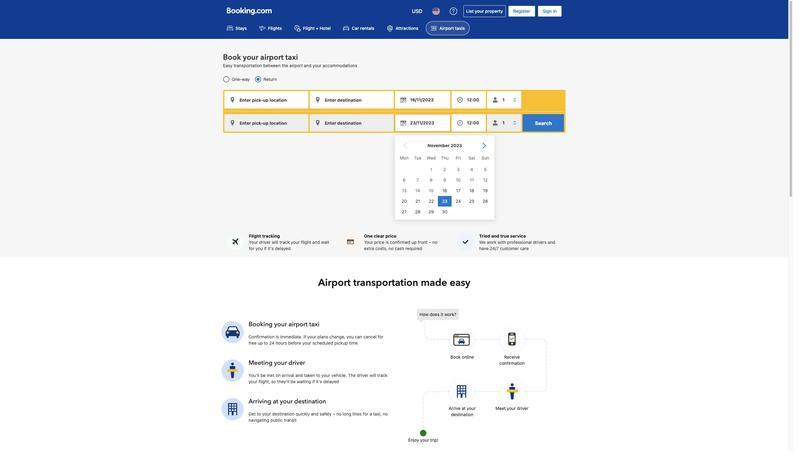 Task type: locate. For each thing, give the bounding box(es) containing it.
– right the safely
[[333, 412, 335, 417]]

0 vertical spatial up
[[412, 240, 417, 245]]

your
[[475, 8, 484, 14], [243, 52, 258, 63], [313, 63, 321, 68], [291, 240, 300, 245], [274, 320, 287, 329], [307, 334, 316, 340], [302, 341, 311, 346], [274, 359, 287, 367], [321, 373, 330, 378], [249, 379, 257, 384], [280, 398, 293, 406], [467, 406, 476, 411], [507, 406, 516, 411], [262, 412, 271, 417], [420, 438, 429, 443]]

1 vertical spatial will
[[370, 373, 376, 378]]

tried
[[479, 233, 490, 239]]

will right the
[[370, 373, 376, 378]]

2023
[[451, 143, 462, 148]]

0 vertical spatial for
[[249, 246, 254, 251]]

0 horizontal spatial delayed
[[275, 246, 291, 251]]

airport for airport taxis
[[440, 26, 454, 31]]

2 12:00 from the top
[[467, 120, 479, 126]]

0 vertical spatial to
[[264, 341, 268, 346]]

1 horizontal spatial if
[[312, 379, 315, 384]]

plans
[[317, 334, 328, 340]]

0 vertical spatial taxi
[[285, 52, 298, 63]]

1 vertical spatial track
[[377, 373, 388, 378]]

1 vertical spatial book
[[450, 355, 461, 360]]

1 12:00 button from the top
[[452, 91, 486, 109]]

receive confirmation
[[499, 355, 525, 366]]

1 horizontal spatial will
[[370, 373, 376, 378]]

1 vertical spatial –
[[333, 412, 335, 417]]

7
[[416, 177, 419, 183]]

and up waiting
[[295, 373, 303, 378]]

meeting your driver
[[249, 359, 305, 367]]

flight,
[[259, 379, 270, 384]]

no right front
[[432, 240, 437, 245]]

0 vertical spatial 12:00
[[467, 97, 479, 102]]

to right taken
[[316, 373, 320, 378]]

taken
[[304, 373, 315, 378]]

29 button
[[424, 207, 438, 217]]

will down tracking
[[272, 240, 278, 245]]

for inside flight tracking your driver will track your flight and wait for you if it's delayed
[[249, 246, 254, 251]]

tried and true service we work with professional drivers and have 24/7 customer care
[[479, 233, 555, 251]]

1 vertical spatial if
[[312, 379, 315, 384]]

book up easy
[[223, 52, 241, 63]]

destination up quickly
[[294, 398, 326, 406]]

destination up public
[[272, 412, 294, 417]]

0 vertical spatial will
[[272, 240, 278, 245]]

1 horizontal spatial to
[[264, 341, 268, 346]]

1 12:00 from the top
[[467, 97, 479, 102]]

0 horizontal spatial it's
[[268, 246, 274, 251]]

destination inside arrive at your destination
[[451, 412, 473, 417]]

driver inside flight tracking your driver will track your flight and wait for you if it's delayed
[[259, 240, 271, 245]]

1 vertical spatial 12:00 button
[[452, 114, 486, 132]]

0 horizontal spatial at
[[273, 398, 278, 406]]

1 vertical spatial be
[[291, 379, 296, 384]]

2 vertical spatial for
[[363, 412, 368, 417]]

0 horizontal spatial up
[[258, 341, 263, 346]]

price down clear
[[374, 240, 384, 245]]

0 horizontal spatial transportation
[[234, 63, 262, 68]]

driver right the
[[357, 373, 368, 378]]

booking your airport taxi
[[249, 320, 319, 329]]

1 horizontal spatial at
[[462, 406, 466, 411]]

16 button
[[438, 185, 451, 196]]

0 horizontal spatial to
[[257, 412, 261, 417]]

meet
[[496, 406, 506, 411]]

0 vertical spatial is
[[386, 240, 389, 245]]

0 horizontal spatial –
[[333, 412, 335, 417]]

your right if
[[307, 334, 316, 340]]

and inside you'll be met on arrival and taken to your vehicle. the driver will track your flight, so they'll be waiting if it's delayed
[[295, 373, 303, 378]]

0 horizontal spatial be
[[261, 373, 266, 378]]

airport up if
[[288, 320, 308, 329]]

0 horizontal spatial is
[[276, 334, 279, 340]]

to inside you'll be met on arrival and taken to your vehicle. the driver will track your flight, so they'll be waiting if it's delayed
[[316, 373, 320, 378]]

flight left tracking
[[249, 233, 261, 239]]

price up confirmed
[[385, 233, 396, 239]]

taxi up plans
[[309, 320, 319, 329]]

destination down arrive
[[451, 412, 473, 417]]

if down taken
[[312, 379, 315, 384]]

transportation
[[234, 63, 262, 68], [353, 276, 418, 290]]

your inside arrive at your destination
[[467, 406, 476, 411]]

your left flight
[[291, 240, 300, 245]]

26
[[483, 199, 488, 204]]

easy
[[223, 63, 232, 68]]

the
[[348, 373, 356, 378]]

delayed down vehicle.
[[323, 379, 339, 384]]

your right arrive
[[467, 406, 476, 411]]

up inside one clear price your price is confirmed up front – no extra costs, no cash required
[[412, 240, 417, 245]]

you up time
[[347, 334, 354, 340]]

21 button
[[411, 196, 424, 207]]

0 horizontal spatial airport
[[318, 276, 351, 290]]

1 horizontal spatial you
[[347, 334, 354, 340]]

1 vertical spatial it's
[[316, 379, 322, 384]]

wed
[[427, 155, 436, 161]]

1 vertical spatial taxi
[[309, 320, 319, 329]]

0 vertical spatial be
[[261, 373, 266, 378]]

way
[[242, 77, 250, 82]]

book inside book your airport taxi easy transportation between the airport and your accommodations
[[223, 52, 241, 63]]

5
[[484, 167, 486, 172]]

17 button
[[451, 185, 465, 196]]

0 horizontal spatial book
[[223, 52, 241, 63]]

car rentals
[[352, 26, 374, 31]]

24
[[455, 199, 461, 204], [269, 341, 274, 346]]

9
[[443, 177, 446, 183]]

airport for airport transportation made easy
[[318, 276, 351, 290]]

accommodations
[[323, 63, 357, 68]]

your inside flight tracking your driver will track your flight and wait for you if it's delayed
[[291, 240, 300, 245]]

does
[[430, 312, 440, 317]]

0 vertical spatial airport
[[440, 26, 454, 31]]

0 horizontal spatial will
[[272, 240, 278, 245]]

to inside confirmation is immediate. if your plans change, you can cancel for free up to 24 hours before your scheduled pickup time
[[264, 341, 268, 346]]

customer
[[500, 246, 519, 251]]

1 horizontal spatial price
[[385, 233, 396, 239]]

1 vertical spatial you
[[347, 334, 354, 340]]

1 vertical spatial to
[[316, 373, 320, 378]]

your up navigating
[[262, 412, 271, 417]]

1 vertical spatial is
[[276, 334, 279, 340]]

0 vertical spatial if
[[264, 246, 267, 251]]

book for your
[[223, 52, 241, 63]]

with
[[498, 240, 506, 245]]

your left trip! in the bottom right of the page
[[420, 438, 429, 443]]

sign
[[543, 8, 552, 14]]

0 vertical spatial –
[[429, 240, 431, 245]]

24 left hours
[[269, 341, 274, 346]]

true
[[500, 233, 509, 239]]

– right front
[[429, 240, 431, 245]]

2 vertical spatial to
[[257, 412, 261, 417]]

if down tracking
[[264, 246, 267, 251]]

it's inside flight tracking your driver will track your flight and wait for you if it's delayed
[[268, 246, 274, 251]]

20
[[401, 199, 407, 204]]

so
[[271, 379, 276, 384]]

it's right waiting
[[316, 379, 322, 384]]

1 horizontal spatial your
[[364, 240, 373, 245]]

your down if
[[302, 341, 311, 346]]

0 horizontal spatial 24
[[269, 341, 274, 346]]

1 horizontal spatial airport
[[440, 26, 454, 31]]

airport right the
[[289, 63, 303, 68]]

2 horizontal spatial for
[[378, 334, 383, 340]]

destination inside get to your destination quickly and safely – no long lines for a taxi, no navigating public transit
[[272, 412, 294, 417]]

1 horizontal spatial 24
[[455, 199, 461, 204]]

at right arriving
[[273, 398, 278, 406]]

taxi
[[285, 52, 298, 63], [309, 320, 319, 329]]

up down confirmation
[[258, 341, 263, 346]]

book left online
[[450, 355, 461, 360]]

be up flight,
[[261, 373, 266, 378]]

list
[[466, 8, 474, 14]]

delayed inside flight tracking your driver will track your flight and wait for you if it's delayed
[[275, 246, 291, 251]]

one
[[364, 233, 373, 239]]

the
[[282, 63, 288, 68]]

1 horizontal spatial taxi
[[309, 320, 319, 329]]

your inside get to your destination quickly and safely – no long lines for a taxi, no navigating public transit
[[262, 412, 271, 417]]

0 vertical spatial 12:00 button
[[452, 91, 486, 109]]

16/11/2023
[[410, 97, 434, 102]]

up
[[412, 240, 417, 245], [258, 341, 263, 346]]

between
[[263, 63, 281, 68]]

28 button
[[411, 207, 424, 217]]

1 horizontal spatial is
[[386, 240, 389, 245]]

no left cash
[[389, 246, 394, 251]]

25 button
[[465, 196, 478, 207]]

1 vertical spatial 24
[[269, 341, 274, 346]]

1 horizontal spatial for
[[363, 412, 368, 417]]

0 horizontal spatial taxi
[[285, 52, 298, 63]]

property
[[485, 8, 503, 14]]

transportation inside book your airport taxi easy transportation between the airport and your accommodations
[[234, 63, 262, 68]]

0 horizontal spatial price
[[374, 240, 384, 245]]

for
[[249, 246, 254, 251], [378, 334, 383, 340], [363, 412, 368, 417]]

0 vertical spatial delayed
[[275, 246, 291, 251]]

taxi up the
[[285, 52, 298, 63]]

1 vertical spatial 12:00
[[467, 120, 479, 126]]

1 horizontal spatial delayed
[[323, 379, 339, 384]]

1 horizontal spatial be
[[291, 379, 296, 384]]

1 vertical spatial up
[[258, 341, 263, 346]]

0 horizontal spatial track
[[279, 240, 290, 245]]

0 vertical spatial track
[[279, 240, 290, 245]]

0 vertical spatial airport
[[260, 52, 283, 63]]

0 horizontal spatial your
[[249, 240, 258, 245]]

0 horizontal spatial flight
[[249, 233, 261, 239]]

to down confirmation
[[264, 341, 268, 346]]

1 horizontal spatial transportation
[[353, 276, 418, 290]]

2 horizontal spatial to
[[316, 373, 320, 378]]

29
[[428, 209, 434, 214]]

0 horizontal spatial you
[[256, 246, 263, 251]]

2 vertical spatial airport
[[288, 320, 308, 329]]

up up required
[[412, 240, 417, 245]]

your left vehicle.
[[321, 373, 330, 378]]

at inside arrive at your destination
[[462, 406, 466, 411]]

2
[[443, 167, 446, 172]]

0 vertical spatial 24
[[455, 199, 461, 204]]

flight for flight tracking your driver will track your flight and wait for you if it's delayed
[[249, 233, 261, 239]]

is
[[386, 240, 389, 245], [276, 334, 279, 340]]

at for arrive
[[462, 406, 466, 411]]

delayed
[[275, 246, 291, 251], [323, 379, 339, 384]]

at right arrive
[[462, 406, 466, 411]]

delayed inside you'll be met on arrival and taken to your vehicle. the driver will track your flight, so they'll be waiting if it's delayed
[[323, 379, 339, 384]]

track inside you'll be met on arrival and taken to your vehicle. the driver will track your flight, so they'll be waiting if it's delayed
[[377, 373, 388, 378]]

mon
[[400, 155, 408, 161]]

23
[[442, 199, 447, 204]]

0 vertical spatial flight
[[303, 26, 315, 31]]

is up costs,
[[386, 240, 389, 245]]

cash
[[395, 246, 404, 251]]

november 2023
[[427, 143, 462, 148]]

you inside confirmation is immediate. if your plans change, you can cancel for free up to 24 hours before your scheduled pickup time
[[347, 334, 354, 340]]

flight left + on the top of the page
[[303, 26, 315, 31]]

and left wait
[[312, 240, 320, 245]]

your up way
[[243, 52, 258, 63]]

and right the
[[304, 63, 311, 68]]

delayed down tracking
[[275, 246, 291, 251]]

it's down tracking
[[268, 246, 274, 251]]

made
[[421, 276, 447, 290]]

lines
[[352, 412, 362, 417]]

driver inside you'll be met on arrival and taken to your vehicle. the driver will track your flight, so they'll be waiting if it's delayed
[[357, 373, 368, 378]]

be down arrival
[[291, 379, 296, 384]]

6
[[403, 177, 405, 183]]

0 horizontal spatial for
[[249, 246, 254, 251]]

sat
[[468, 155, 475, 161]]

and up "work"
[[491, 233, 499, 239]]

2 your from the left
[[364, 240, 373, 245]]

price
[[385, 233, 396, 239], [374, 240, 384, 245]]

1 vertical spatial delayed
[[323, 379, 339, 384]]

1 horizontal spatial flight
[[303, 26, 315, 31]]

1 horizontal spatial book
[[450, 355, 461, 360]]

and right drivers
[[548, 240, 555, 245]]

usd
[[412, 8, 422, 14]]

enjoy your trip!
[[408, 438, 438, 443]]

can
[[355, 334, 362, 340]]

track
[[279, 240, 290, 245], [377, 373, 388, 378]]

0 vertical spatial price
[[385, 233, 396, 239]]

0 horizontal spatial if
[[264, 246, 267, 251]]

cancel
[[363, 334, 377, 340]]

1 vertical spatial airport
[[318, 276, 351, 290]]

24 down 17 button
[[455, 199, 461, 204]]

will inside flight tracking your driver will track your flight and wait for you if it's delayed
[[272, 240, 278, 245]]

taxi inside book your airport taxi easy transportation between the airport and your accommodations
[[285, 52, 298, 63]]

Enter destination text field
[[310, 91, 394, 109]]

30
[[442, 209, 447, 214]]

tracking
[[262, 233, 280, 239]]

1 your from the left
[[249, 240, 258, 245]]

sign in link
[[538, 6, 562, 17]]

12:00 for 16/11/2023
[[467, 97, 479, 102]]

1 horizontal spatial track
[[377, 373, 388, 378]]

1 vertical spatial for
[[378, 334, 383, 340]]

fri
[[456, 155, 461, 161]]

2 12:00 button from the top
[[452, 114, 486, 132]]

quickly
[[296, 412, 310, 417]]

12:00
[[467, 97, 479, 102], [467, 120, 479, 126]]

no right taxi,
[[383, 412, 388, 417]]

easy
[[450, 276, 470, 290]]

your up immediate.
[[274, 320, 287, 329]]

if inside flight tracking your driver will track your flight and wait for you if it's delayed
[[264, 246, 267, 251]]

track right the
[[377, 373, 388, 378]]

is up hours
[[276, 334, 279, 340]]

airport
[[260, 52, 283, 63], [289, 63, 303, 68], [288, 320, 308, 329]]

flight inside flight tracking your driver will track your flight and wait for you if it's delayed
[[249, 233, 261, 239]]

list your property
[[466, 8, 503, 14]]

booking airport taxi image
[[417, 309, 548, 440], [221, 321, 244, 343], [221, 360, 244, 382], [221, 398, 244, 420]]

and left the safely
[[311, 412, 319, 417]]

your right "meet"
[[507, 406, 516, 411]]

a
[[370, 412, 372, 417]]

driver down tracking
[[259, 240, 271, 245]]

0 vertical spatial transportation
[[234, 63, 262, 68]]

driver right "meet"
[[517, 406, 528, 411]]

0 vertical spatial it's
[[268, 246, 274, 251]]

flight
[[301, 240, 311, 245]]

0 vertical spatial you
[[256, 246, 263, 251]]

23/11/2023
[[410, 120, 434, 126]]

24 inside button
[[455, 199, 461, 204]]

you down tracking
[[256, 246, 263, 251]]

1 horizontal spatial it's
[[316, 379, 322, 384]]

10
[[456, 177, 460, 183]]

– inside one clear price your price is confirmed up front – no extra costs, no cash required
[[429, 240, 431, 245]]

is inside confirmation is immediate. if your plans change, you can cancel for free up to 24 hours before your scheduled pickup time
[[276, 334, 279, 340]]

and
[[304, 63, 311, 68], [491, 233, 499, 239], [312, 240, 320, 245], [548, 240, 555, 245], [295, 373, 303, 378], [311, 412, 319, 417]]

1 horizontal spatial –
[[429, 240, 431, 245]]

1 vertical spatial flight
[[249, 233, 261, 239]]

for inside confirmation is immediate. if your plans change, you can cancel for free up to 24 hours before your scheduled pickup time
[[378, 334, 383, 340]]

track down tracking
[[279, 240, 290, 245]]

airport up between
[[260, 52, 283, 63]]

1 horizontal spatial up
[[412, 240, 417, 245]]

0 vertical spatial book
[[223, 52, 241, 63]]

to up navigating
[[257, 412, 261, 417]]



Task type: vqa. For each thing, say whether or not it's contained in the screenshot.
the rightmost At
yes



Task type: describe. For each thing, give the bounding box(es) containing it.
list your property link
[[463, 5, 506, 17]]

your down you'll
[[249, 379, 257, 384]]

for for flight tracking your driver will track your flight and wait for you if it's delayed
[[249, 246, 254, 251]]

26 button
[[478, 196, 492, 207]]

november
[[427, 143, 449, 148]]

professional
[[507, 240, 532, 245]]

it's inside you'll be met on arrival and taken to your vehicle. the driver will track your flight, so they'll be waiting if it's delayed
[[316, 379, 322, 384]]

book online
[[450, 355, 474, 360]]

register link
[[508, 6, 535, 17]]

book your airport taxi easy transportation between the airport and your accommodations
[[223, 52, 357, 68]]

immediate.
[[280, 334, 302, 340]]

car rentals link
[[338, 21, 379, 35]]

sign in
[[543, 8, 557, 14]]

your up on
[[274, 359, 287, 367]]

8
[[430, 177, 432, 183]]

and inside flight tracking your driver will track your flight and wait for you if it's delayed
[[312, 240, 320, 245]]

+
[[316, 26, 319, 31]]

airport taxis
[[440, 26, 465, 31]]

track inside flight tracking your driver will track your flight and wait for you if it's delayed
[[279, 240, 290, 245]]

hours
[[276, 341, 287, 346]]

taxi for booking
[[309, 320, 319, 329]]

airport for booking
[[288, 320, 308, 329]]

arrive
[[449, 406, 461, 411]]

we
[[479, 240, 486, 245]]

airport transportation made easy
[[318, 276, 470, 290]]

safely
[[320, 412, 332, 417]]

at for arriving
[[273, 398, 278, 406]]

taxis
[[455, 26, 465, 31]]

stays link
[[222, 21, 252, 35]]

24 inside confirmation is immediate. if your plans change, you can cancel for free up to 24 hours before your scheduled pickup time
[[269, 341, 274, 346]]

flight tracking your driver will track your flight and wait for you if it's delayed
[[249, 233, 329, 251]]

confirmation
[[499, 361, 525, 366]]

work?
[[444, 312, 456, 317]]

your inside flight tracking your driver will track your flight and wait for you if it's delayed
[[249, 240, 258, 245]]

flight + hotel link
[[289, 21, 336, 35]]

1 vertical spatial transportation
[[353, 276, 418, 290]]

hotel
[[320, 26, 331, 31]]

destination for arriving at your destination
[[294, 398, 326, 406]]

if inside you'll be met on arrival and taken to your vehicle. the driver will track your flight, so they'll be waiting if it's delayed
[[312, 379, 315, 384]]

Enter pick-up location text field
[[224, 91, 308, 109]]

rentals
[[360, 26, 374, 31]]

drivers
[[533, 240, 547, 245]]

is inside one clear price your price is confirmed up front – no extra costs, no cash required
[[386, 240, 389, 245]]

27 button
[[397, 207, 411, 217]]

for for confirmation is immediate. if your plans change, you can cancel for free up to 24 hours before your scheduled pickup time
[[378, 334, 383, 340]]

booking.com online hotel reservations image
[[227, 7, 272, 15]]

19
[[483, 188, 488, 193]]

transit
[[284, 418, 297, 423]]

pickup
[[334, 341, 348, 346]]

waiting
[[297, 379, 311, 384]]

and inside book your airport taxi easy transportation between the airport and your accommodations
[[304, 63, 311, 68]]

11
[[470, 177, 474, 183]]

booking airport taxi image for arriving at your destination
[[221, 398, 244, 420]]

driver up arrival
[[288, 359, 305, 367]]

no left "long"
[[336, 412, 341, 417]]

25
[[469, 199, 474, 204]]

18 button
[[465, 185, 478, 196]]

destination for get to your destination quickly and safely – no long lines for a taxi, no navigating public transit
[[272, 412, 294, 417]]

you inside flight tracking your driver will track your flight and wait for you if it's delayed
[[256, 246, 263, 251]]

online
[[462, 355, 474, 360]]

how
[[420, 312, 429, 317]]

for inside get to your destination quickly and safely – no long lines for a taxi, no navigating public transit
[[363, 412, 368, 417]]

get to your destination quickly and safely – no long lines for a taxi, no navigating public transit
[[249, 412, 388, 423]]

flight for flight + hotel
[[303, 26, 315, 31]]

public
[[270, 418, 283, 423]]

1 vertical spatial airport
[[289, 63, 303, 68]]

thu
[[441, 155, 448, 161]]

arriving
[[249, 398, 271, 406]]

booking airport taxi image for booking your airport taxi
[[221, 321, 244, 343]]

usd button
[[408, 4, 426, 19]]

17
[[456, 188, 460, 193]]

car
[[352, 26, 359, 31]]

booking
[[249, 320, 273, 329]]

up inside confirmation is immediate. if your plans change, you can cancel for free up to 24 hours before your scheduled pickup time
[[258, 341, 263, 346]]

taxi for book
[[285, 52, 298, 63]]

– inside get to your destination quickly and safely – no long lines for a taxi, no navigating public transit
[[333, 412, 335, 417]]

4
[[470, 167, 473, 172]]

13
[[402, 188, 406, 193]]

16
[[442, 188, 447, 193]]

flight + hotel
[[303, 26, 331, 31]]

your right list
[[475, 8, 484, 14]]

work
[[487, 240, 496, 245]]

scheduled
[[312, 341, 333, 346]]

stays
[[235, 26, 247, 31]]

airport for book
[[260, 52, 283, 63]]

time
[[349, 341, 358, 346]]

change,
[[329, 334, 345, 340]]

your inside one clear price your price is confirmed up front – no extra costs, no cash required
[[364, 240, 373, 245]]

12:00 for 23/11/2023
[[467, 120, 479, 126]]

your up transit
[[280, 398, 293, 406]]

it
[[441, 312, 443, 317]]

destination for arrive at your destination
[[451, 412, 473, 417]]

trip!
[[430, 438, 438, 443]]

23/11/2023 button
[[395, 114, 450, 132]]

you'll
[[249, 373, 259, 378]]

1 vertical spatial price
[[374, 240, 384, 245]]

book for online
[[450, 355, 461, 360]]

wait
[[321, 240, 329, 245]]

to inside get to your destination quickly and safely – no long lines for a taxi, no navigating public transit
[[257, 412, 261, 417]]

attractions link
[[382, 21, 423, 35]]

before
[[288, 341, 301, 346]]

will inside you'll be met on arrival and taken to your vehicle. the driver will track your flight, so they'll be waiting if it's delayed
[[370, 373, 376, 378]]

enjoy
[[408, 438, 419, 443]]

one clear price your price is confirmed up front – no extra costs, no cash required
[[364, 233, 437, 251]]

care
[[520, 246, 529, 251]]

21
[[415, 199, 420, 204]]

sun
[[481, 155, 489, 161]]

your left accommodations
[[313, 63, 321, 68]]

12:00 button for 16/11/2023
[[452, 91, 486, 109]]

free
[[249, 341, 257, 346]]

20 button
[[397, 196, 411, 207]]

they'll
[[277, 379, 289, 384]]

flights link
[[254, 21, 287, 35]]

required
[[405, 246, 422, 251]]

12:00 button for 23/11/2023
[[452, 114, 486, 132]]

booking airport taxi image for meeting your driver
[[221, 360, 244, 382]]

arriving at your destination
[[249, 398, 326, 406]]

and inside get to your destination quickly and safely – no long lines for a taxi, no navigating public transit
[[311, 412, 319, 417]]

you'll be met on arrival and taken to your vehicle. the driver will track your flight, so they'll be waiting if it's delayed
[[249, 373, 388, 384]]

on
[[276, 373, 281, 378]]

arrive at your destination
[[449, 406, 476, 417]]



